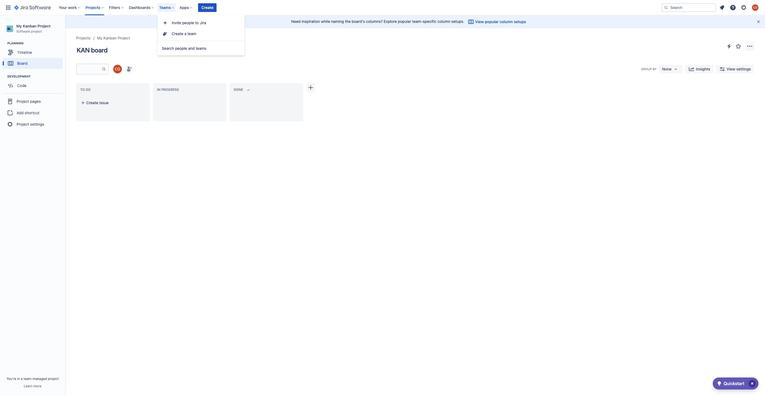 Task type: vqa. For each thing, say whether or not it's contained in the screenshot.
expand icon to the top
no



Task type: describe. For each thing, give the bounding box(es) containing it.
create button
[[198, 3, 217, 12]]

primary element
[[3, 0, 662, 15]]

create for create
[[201, 5, 213, 10]]

invite people to jira
[[172, 20, 206, 25]]

your
[[59, 5, 67, 10]]

need
[[291, 19, 301, 24]]

dashboards
[[129, 5, 151, 10]]

explore
[[384, 19, 397, 24]]

invite
[[172, 20, 181, 25]]

view settings
[[727, 67, 751, 71]]

teams
[[196, 46, 206, 51]]

create issue
[[86, 100, 109, 105]]

project inside my kanban project software project
[[37, 24, 50, 28]]

sidebar navigation image
[[59, 22, 71, 33]]

create issue button
[[78, 98, 148, 108]]

group containing project pages
[[2, 93, 63, 132]]

in
[[157, 88, 160, 92]]

learn more
[[24, 384, 42, 388]]

while
[[321, 19, 330, 24]]

Search this board text field
[[77, 64, 102, 74]]

project inside my kanban project software project
[[31, 29, 42, 33]]

my for my kanban project software project
[[16, 24, 22, 28]]

add shortcut button
[[2, 108, 63, 118]]

view for view popular column setups
[[475, 19, 484, 24]]

automations menu button icon image
[[726, 43, 733, 49]]

project pages link
[[2, 96, 63, 108]]

settings for view settings
[[737, 67, 751, 71]]

view settings button
[[716, 65, 754, 73]]

board's
[[352, 19, 365, 24]]

insights
[[696, 67, 710, 71]]

timeline
[[17, 50, 32, 55]]

view for view settings
[[727, 67, 736, 71]]

the
[[345, 19, 351, 24]]

development group
[[3, 74, 65, 93]]

projects button
[[84, 3, 106, 12]]

0 horizontal spatial popular
[[398, 19, 411, 24]]

popular inside button
[[485, 19, 499, 24]]

code link
[[3, 80, 63, 91]]

invite people to jira button
[[158, 17, 245, 28]]

my kanban project software project
[[16, 24, 50, 33]]

create for create a team
[[172, 31, 183, 36]]

add shortcut
[[17, 110, 39, 115]]

0 horizontal spatial column
[[438, 19, 450, 24]]

people for invite
[[182, 20, 194, 25]]

1 horizontal spatial team-
[[412, 19, 423, 24]]

create column image
[[308, 84, 314, 91]]

more
[[33, 384, 42, 388]]

0 horizontal spatial a
[[21, 377, 23, 381]]

code
[[17, 83, 26, 88]]

filters
[[109, 5, 120, 10]]

columns?
[[366, 19, 383, 24]]

your work button
[[57, 3, 82, 12]]

team
[[188, 31, 196, 36]]

projects link
[[76, 35, 91, 41]]

project inside "link"
[[17, 122, 29, 126]]

board link
[[3, 58, 63, 69]]

you're
[[7, 377, 16, 381]]

group by
[[641, 67, 657, 71]]

specific
[[423, 19, 437, 24]]

1 horizontal spatial project
[[48, 377, 59, 381]]

project settings
[[17, 122, 44, 126]]

view popular column setups
[[475, 19, 526, 24]]

software
[[16, 29, 30, 33]]

my kanban project
[[97, 36, 130, 40]]

search people and teams button
[[158, 43, 245, 54]]

do
[[86, 88, 91, 92]]

work
[[68, 5, 77, 10]]

board
[[17, 61, 28, 66]]

dismiss quickstart image
[[748, 379, 757, 388]]

apps button
[[178, 3, 194, 12]]

your work
[[59, 5, 77, 10]]

group
[[641, 67, 652, 71]]

progress
[[161, 88, 179, 92]]

dismiss image
[[757, 20, 761, 24]]

search people and teams
[[162, 46, 206, 51]]

add
[[17, 110, 24, 115]]

learn more button
[[24, 384, 42, 389]]

my kanban project link
[[97, 35, 130, 41]]

none
[[662, 67, 672, 71]]

your profile and settings image
[[752, 4, 759, 11]]

apps
[[180, 5, 189, 10]]

you're in a team-managed project
[[7, 377, 59, 381]]

dashboards button
[[127, 3, 156, 12]]

search image
[[664, 5, 668, 10]]

project settings link
[[2, 118, 63, 130]]



Task type: locate. For each thing, give the bounding box(es) containing it.
0 horizontal spatial group
[[2, 93, 63, 132]]

a
[[184, 31, 186, 36], [21, 377, 23, 381]]

development image
[[1, 73, 7, 80]]

settings for project settings
[[30, 122, 44, 126]]

kan
[[77, 46, 90, 54]]

project right managed
[[48, 377, 59, 381]]

to
[[195, 20, 199, 25]]

create inside button
[[201, 5, 213, 10]]

create down invite
[[172, 31, 183, 36]]

project right software
[[31, 29, 42, 33]]

0 horizontal spatial settings
[[30, 122, 44, 126]]

shortcut
[[25, 110, 39, 115]]

kanban for my kanban project software project
[[23, 24, 37, 28]]

2 horizontal spatial create
[[201, 5, 213, 10]]

learn
[[24, 384, 33, 388]]

column left setups
[[500, 19, 513, 24]]

my
[[16, 24, 22, 28], [97, 36, 102, 40]]

people left the and
[[175, 46, 187, 51]]

banner
[[0, 0, 765, 15]]

column
[[438, 19, 450, 24], [500, 19, 513, 24]]

1 horizontal spatial settings
[[737, 67, 751, 71]]

column inside button
[[500, 19, 513, 24]]

check image
[[716, 380, 723, 387]]

to
[[80, 88, 85, 92]]

1 vertical spatial project
[[48, 377, 59, 381]]

banner containing your work
[[0, 0, 765, 15]]

create a team button
[[158, 28, 245, 39]]

1 horizontal spatial popular
[[485, 19, 499, 24]]

quickstart button
[[713, 378, 759, 390]]

0 horizontal spatial create
[[86, 100, 98, 105]]

projects
[[86, 5, 100, 10], [76, 36, 91, 40]]

kanban inside my kanban project software project
[[23, 24, 37, 28]]

project pages
[[17, 99, 41, 104]]

none button
[[659, 65, 683, 73]]

board
[[91, 46, 108, 54]]

view inside view popular column setups button
[[475, 19, 484, 24]]

1 vertical spatial group
[[2, 93, 63, 132]]

help image
[[730, 4, 736, 11]]

star kan board image
[[735, 43, 742, 50]]

1 vertical spatial settings
[[30, 122, 44, 126]]

1 horizontal spatial a
[[184, 31, 186, 36]]

teams
[[159, 5, 171, 10]]

timeline link
[[3, 47, 63, 58]]

to do
[[80, 88, 91, 92]]

0 vertical spatial my
[[16, 24, 22, 28]]

settings image
[[741, 4, 747, 11]]

0 vertical spatial create
[[201, 5, 213, 10]]

team-
[[412, 19, 423, 24], [24, 377, 33, 381]]

settings down "star kan board" image
[[737, 67, 751, 71]]

in progress
[[157, 88, 179, 92]]

quickstart
[[724, 381, 745, 386]]

1 horizontal spatial view
[[727, 67, 736, 71]]

view inside view settings button
[[727, 67, 736, 71]]

insights button
[[685, 65, 714, 73]]

view right setups.
[[475, 19, 484, 24]]

settings inside button
[[737, 67, 751, 71]]

a left team
[[184, 31, 186, 36]]

notifications image
[[719, 4, 726, 11]]

view
[[475, 19, 484, 24], [727, 67, 736, 71]]

1 vertical spatial kanban
[[103, 36, 117, 40]]

kanban for my kanban project
[[103, 36, 117, 40]]

Search field
[[662, 3, 716, 12]]

development
[[7, 75, 31, 78]]

kanban
[[23, 24, 37, 28], [103, 36, 117, 40]]

by
[[653, 67, 657, 71]]

need inspiration while naming the board's columns? explore popular team-specific column setups.
[[291, 19, 464, 24]]

0 vertical spatial team-
[[412, 19, 423, 24]]

my up the board
[[97, 36, 102, 40]]

kanban up software
[[23, 24, 37, 28]]

my up software
[[16, 24, 22, 28]]

christina overa image
[[113, 65, 122, 73]]

0 horizontal spatial team-
[[24, 377, 33, 381]]

people
[[182, 20, 194, 25], [175, 46, 187, 51]]

add people image
[[126, 66, 132, 72]]

appswitcher icon image
[[5, 4, 11, 11]]

people inside button
[[182, 20, 194, 25]]

kanban inside my kanban project link
[[103, 36, 117, 40]]

create up jira
[[201, 5, 213, 10]]

a inside button
[[184, 31, 186, 36]]

1 horizontal spatial kanban
[[103, 36, 117, 40]]

jira
[[200, 20, 206, 25]]

0 vertical spatial projects
[[86, 5, 100, 10]]

1 horizontal spatial create
[[172, 31, 183, 36]]

invite people to jira image
[[162, 20, 168, 26]]

create
[[201, 5, 213, 10], [172, 31, 183, 36], [86, 100, 98, 105]]

settings
[[737, 67, 751, 71], [30, 122, 44, 126]]

1 vertical spatial create
[[172, 31, 183, 36]]

project
[[31, 29, 42, 33], [48, 377, 59, 381]]

1 vertical spatial people
[[175, 46, 187, 51]]

setups
[[514, 19, 526, 24]]

0 vertical spatial kanban
[[23, 24, 37, 28]]

1 vertical spatial view
[[727, 67, 736, 71]]

1 vertical spatial team-
[[24, 377, 33, 381]]

jira software image
[[14, 4, 51, 11], [14, 4, 51, 11]]

0 vertical spatial group
[[158, 16, 245, 41]]

0 horizontal spatial project
[[31, 29, 42, 33]]

0 vertical spatial a
[[184, 31, 186, 36]]

column left setups.
[[438, 19, 450, 24]]

0 vertical spatial project
[[31, 29, 42, 33]]

projects right work
[[86, 5, 100, 10]]

group containing invite people to jira
[[158, 16, 245, 41]]

group
[[158, 16, 245, 41], [2, 93, 63, 132]]

people left to on the left
[[182, 20, 194, 25]]

kan board
[[77, 46, 108, 54]]

filters button
[[107, 3, 126, 12]]

insights image
[[689, 66, 695, 72]]

1 vertical spatial my
[[97, 36, 102, 40]]

settings inside "link"
[[30, 122, 44, 126]]

planning image
[[1, 40, 7, 47]]

more image
[[747, 43, 753, 50]]

my for my kanban project
[[97, 36, 102, 40]]

1 horizontal spatial group
[[158, 16, 245, 41]]

people inside button
[[175, 46, 187, 51]]

0 vertical spatial people
[[182, 20, 194, 25]]

1 horizontal spatial column
[[500, 19, 513, 24]]

naming
[[331, 19, 344, 24]]

0 vertical spatial view
[[475, 19, 484, 24]]

teams button
[[158, 3, 176, 12]]

0 horizontal spatial view
[[475, 19, 484, 24]]

popular
[[398, 19, 411, 24], [485, 19, 499, 24]]

0 vertical spatial settings
[[737, 67, 751, 71]]

settings down add shortcut button
[[30, 122, 44, 126]]

view down automations menu button icon
[[727, 67, 736, 71]]

setups.
[[451, 19, 464, 24]]

and
[[188, 46, 195, 51]]

a right in
[[21, 377, 23, 381]]

2 vertical spatial create
[[86, 100, 98, 105]]

1 vertical spatial a
[[21, 377, 23, 381]]

people for search
[[175, 46, 187, 51]]

1 horizontal spatial my
[[97, 36, 102, 40]]

planning group
[[3, 41, 65, 71]]

inspiration
[[302, 19, 320, 24]]

in
[[17, 377, 20, 381]]

my inside my kanban project software project
[[16, 24, 22, 28]]

projects up kan
[[76, 36, 91, 40]]

projects inside popup button
[[86, 5, 100, 10]]

create a team
[[172, 31, 196, 36]]

search
[[162, 46, 174, 51]]

projects for projects link
[[76, 36, 91, 40]]

view popular column setups button
[[464, 17, 529, 26]]

managed
[[33, 377, 47, 381]]

0 horizontal spatial my
[[16, 24, 22, 28]]

projects for projects popup button
[[86, 5, 100, 10]]

create left issue at the left
[[86, 100, 98, 105]]

0 horizontal spatial kanban
[[23, 24, 37, 28]]

planning
[[7, 41, 24, 45]]

kanban up the board
[[103, 36, 117, 40]]

done
[[234, 88, 243, 92]]

1 vertical spatial projects
[[76, 36, 91, 40]]

pages
[[30, 99, 41, 104]]

create for create issue
[[86, 100, 98, 105]]

issue
[[99, 100, 109, 105]]



